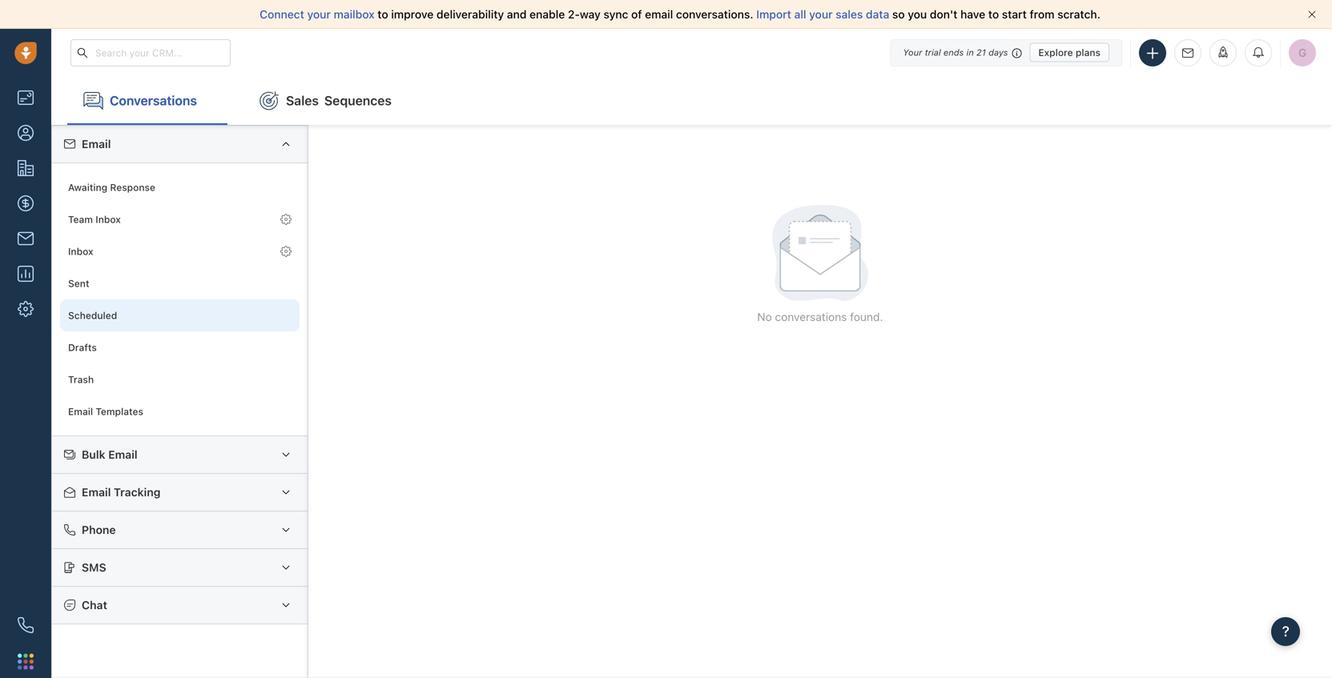 Task type: describe. For each thing, give the bounding box(es) containing it.
start
[[1002, 8, 1027, 21]]

explore plans link
[[1030, 43, 1109, 62]]

from
[[1030, 8, 1054, 21]]

2 your from the left
[[809, 8, 833, 21]]

all
[[794, 8, 806, 21]]

no conversations found.
[[757, 310, 883, 324]]

21
[[976, 47, 986, 58]]

what's new image
[[1217, 46, 1229, 58]]

conversations link
[[67, 77, 227, 125]]

trash
[[68, 374, 94, 385]]

conversations.
[[676, 8, 753, 21]]

have
[[960, 8, 985, 21]]

found.
[[850, 310, 883, 324]]

0 horizontal spatial inbox
[[68, 246, 93, 257]]

2 to from the left
[[988, 8, 999, 21]]

import all your sales data link
[[756, 8, 892, 21]]

1 to from the left
[[378, 8, 388, 21]]

email for email
[[82, 137, 111, 151]]

response
[[110, 182, 155, 193]]

email for email tracking
[[82, 486, 111, 499]]

sent
[[68, 278, 89, 289]]

freshworks switcher image
[[18, 654, 34, 670]]

awaiting
[[68, 182, 107, 193]]

of
[[631, 8, 642, 21]]

so
[[892, 8, 905, 21]]

ends
[[943, 47, 964, 58]]

in
[[966, 47, 974, 58]]

no
[[757, 310, 772, 324]]

explore
[[1038, 47, 1073, 58]]

sales sequences link
[[243, 77, 408, 125]]

data
[[866, 8, 889, 21]]

team inbox
[[68, 214, 121, 225]]

tab list containing conversations
[[51, 77, 1332, 125]]

awaiting response link
[[60, 171, 299, 203]]

way
[[580, 8, 601, 21]]

sales sequences
[[286, 93, 392, 108]]

email for email templates
[[68, 406, 93, 417]]

improve
[[391, 8, 434, 21]]

your trial ends in 21 days
[[903, 47, 1008, 58]]

sales
[[836, 8, 863, 21]]

sync
[[604, 8, 628, 21]]

scheduled
[[68, 310, 117, 321]]

1 horizontal spatial inbox
[[96, 214, 121, 225]]

scheduled link
[[60, 300, 299, 332]]



Task type: vqa. For each thing, say whether or not it's contained in the screenshot.
ends at the right top of page
yes



Task type: locate. For each thing, give the bounding box(es) containing it.
don't
[[930, 8, 957, 21]]

0 horizontal spatial to
[[378, 8, 388, 21]]

connect your mailbox link
[[260, 8, 378, 21]]

email inside email templates 'link'
[[68, 406, 93, 417]]

days
[[988, 47, 1008, 58]]

1 your from the left
[[307, 8, 331, 21]]

email tracking
[[82, 486, 161, 499]]

1 horizontal spatial your
[[809, 8, 833, 21]]

email right bulk
[[108, 448, 137, 461]]

team
[[68, 214, 93, 225]]

1 vertical spatial inbox
[[68, 246, 93, 257]]

to left start
[[988, 8, 999, 21]]

email
[[645, 8, 673, 21]]

phone
[[82, 523, 116, 537]]

conversations
[[110, 93, 197, 108]]

templates
[[96, 406, 143, 417]]

conversations
[[775, 310, 847, 324]]

enable
[[530, 8, 565, 21]]

sent link
[[60, 268, 299, 300]]

bulk
[[82, 448, 105, 461]]

Search your CRM... text field
[[70, 39, 231, 66]]

phone image
[[18, 618, 34, 634]]

inbox right team in the left of the page
[[96, 214, 121, 225]]

your right all
[[809, 8, 833, 21]]

0 vertical spatial inbox
[[96, 214, 121, 225]]

sales
[[286, 93, 319, 108]]

inbox
[[96, 214, 121, 225], [68, 246, 93, 257]]

to right mailbox
[[378, 8, 388, 21]]

deliverability
[[436, 8, 504, 21]]

email templates
[[68, 406, 143, 417]]

email up phone in the left bottom of the page
[[82, 486, 111, 499]]

1 horizontal spatial to
[[988, 8, 999, 21]]

send email image
[[1182, 48, 1193, 58]]

chat
[[82, 599, 107, 612]]

inbox link
[[60, 235, 299, 268]]

sms
[[82, 561, 106, 574]]

import
[[756, 8, 791, 21]]

mailbox
[[334, 8, 375, 21]]

email
[[82, 137, 111, 151], [68, 406, 93, 417], [108, 448, 137, 461], [82, 486, 111, 499]]

connect your mailbox to improve deliverability and enable 2-way sync of email conversations. import all your sales data so you don't have to start from scratch.
[[260, 8, 1100, 21]]

your
[[903, 47, 922, 58]]

drafts
[[68, 342, 97, 353]]

trash link
[[60, 364, 299, 396]]

inbox down team in the left of the page
[[68, 246, 93, 257]]

bulk email
[[82, 448, 137, 461]]

email templates link
[[60, 396, 299, 428]]

your
[[307, 8, 331, 21], [809, 8, 833, 21]]

email up awaiting
[[82, 137, 111, 151]]

explore plans
[[1038, 47, 1101, 58]]

tab list
[[51, 77, 1332, 125]]

you
[[908, 8, 927, 21]]

plans
[[1076, 47, 1101, 58]]

drafts link
[[60, 332, 299, 364]]

to
[[378, 8, 388, 21], [988, 8, 999, 21]]

0 horizontal spatial your
[[307, 8, 331, 21]]

phone element
[[10, 610, 42, 642]]

tracking
[[114, 486, 161, 499]]

close image
[[1308, 10, 1316, 18]]

sequences
[[324, 93, 392, 108]]

trial
[[925, 47, 941, 58]]

2-
[[568, 8, 580, 21]]

team inbox link
[[60, 203, 299, 235]]

connect
[[260, 8, 304, 21]]

email down 'trash'
[[68, 406, 93, 417]]

your left mailbox
[[307, 8, 331, 21]]

and
[[507, 8, 527, 21]]

scratch.
[[1057, 8, 1100, 21]]

awaiting response
[[68, 182, 155, 193]]



